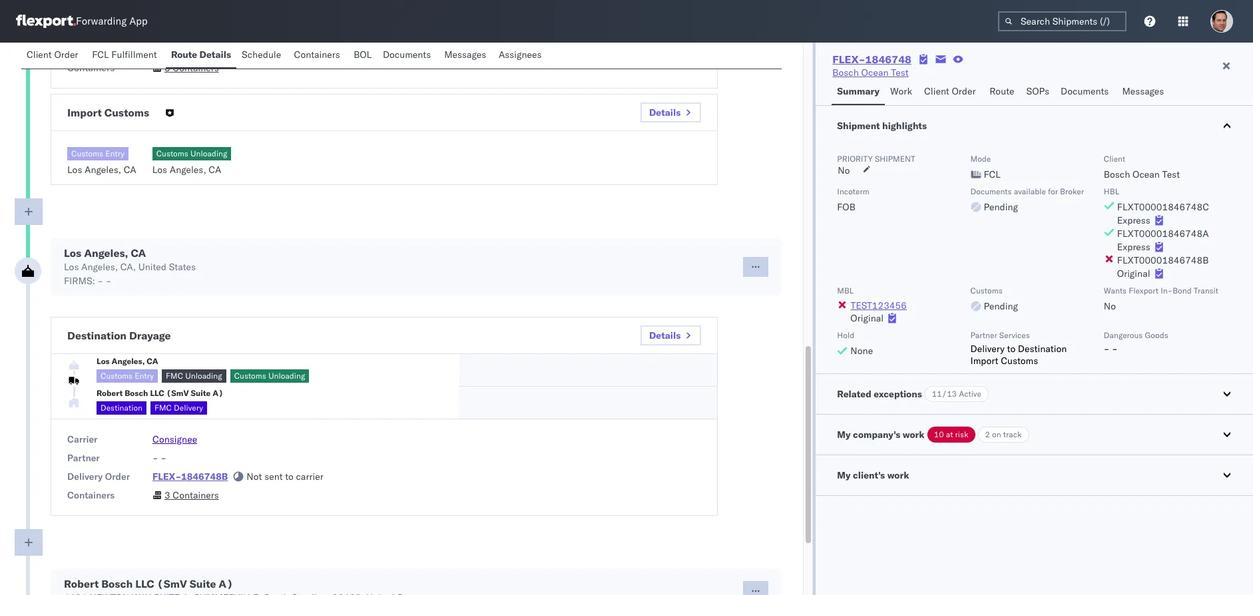 Task type: locate. For each thing, give the bounding box(es) containing it.
ca,
[[120, 261, 136, 273]]

0 horizontal spatial no
[[838, 165, 850, 176]]

fcl fulfillment
[[92, 49, 157, 61]]

carrier
[[296, 471, 323, 483]]

1 horizontal spatial import
[[971, 355, 999, 367]]

at
[[946, 430, 953, 440]]

0 vertical spatial client order
[[27, 49, 78, 61]]

1 horizontal spatial entry
[[135, 371, 154, 381]]

firms:
[[64, 275, 95, 287]]

entry down import customs
[[105, 149, 125, 159]]

0 vertical spatial robert bosch llc (smv suite a)
[[97, 388, 223, 398]]

1 details button from the top
[[641, 103, 702, 123]]

client up the hbl
[[1104, 154, 1126, 164]]

0 vertical spatial 3 containers
[[165, 62, 219, 74]]

(smv
[[166, 388, 189, 398], [157, 577, 187, 591]]

1 vertical spatial delivery
[[174, 403, 203, 413]]

0 horizontal spatial fcl
[[92, 49, 109, 61]]

bosch
[[833, 67, 859, 79], [1104, 169, 1130, 180], [125, 388, 148, 398], [101, 577, 133, 591]]

2 vertical spatial destination
[[101, 403, 143, 413]]

fcl inside button
[[92, 49, 109, 61]]

2 vertical spatial order
[[105, 471, 130, 483]]

my
[[837, 429, 851, 441], [837, 470, 851, 482]]

original down the test123456 button
[[851, 312, 884, 324]]

none
[[851, 345, 873, 357]]

0 vertical spatial entry
[[105, 149, 125, 159]]

3 containers
[[165, 62, 219, 74], [165, 490, 219, 502]]

1 horizontal spatial fcl
[[984, 169, 1001, 180]]

test up flxt00001846748c
[[1163, 169, 1180, 180]]

shipment highlights
[[837, 120, 927, 132]]

client order
[[27, 49, 78, 61], [924, 85, 976, 97]]

1 vertical spatial (smv
[[157, 577, 187, 591]]

assignees
[[499, 49, 542, 61]]

0 vertical spatial carrier
[[67, 43, 98, 55]]

2
[[985, 430, 990, 440]]

0 horizontal spatial messages button
[[439, 43, 493, 69]]

0 horizontal spatial flex-
[[153, 471, 181, 483]]

1 horizontal spatial no
[[1104, 300, 1116, 312]]

shipment highlights button
[[816, 106, 1253, 146]]

route inside "button"
[[990, 85, 1015, 97]]

entry down 'los angeles, ca'
[[135, 371, 154, 381]]

2 vertical spatial documents
[[971, 186, 1012, 196]]

unloading for customs unloading
[[268, 371, 305, 381]]

client's
[[853, 470, 885, 482]]

fmc up consignee
[[155, 403, 172, 413]]

pending down the 'documents available for broker'
[[984, 201, 1018, 213]]

exceptions
[[874, 388, 922, 400]]

consignee link
[[153, 434, 197, 446]]

documents button right bol
[[378, 43, 439, 69]]

1 horizontal spatial documents button
[[1056, 79, 1117, 105]]

0 vertical spatial fcl
[[92, 49, 109, 61]]

carrier for containers
[[67, 43, 98, 55]]

1 vertical spatial pending
[[984, 300, 1018, 312]]

fmc up fmc delivery
[[166, 371, 183, 381]]

carrier
[[67, 43, 98, 55], [67, 434, 98, 446]]

los
[[67, 164, 82, 176], [152, 164, 167, 176], [64, 246, 81, 260], [64, 261, 79, 273], [97, 356, 110, 366]]

1 vertical spatial details
[[649, 107, 681, 119]]

original
[[1117, 268, 1151, 280], [851, 312, 884, 324]]

2 vertical spatial delivery
[[67, 471, 103, 483]]

0 vertical spatial details button
[[641, 103, 702, 123]]

import inside the "partner services delivery to destination import customs"
[[971, 355, 999, 367]]

flxt
[[153, 43, 174, 55]]

containers left bol
[[294, 49, 340, 61]]

client order down flexport. image
[[27, 49, 78, 61]]

2 horizontal spatial order
[[952, 85, 976, 97]]

unloading inside customs unloading los angeles, ca
[[190, 149, 227, 159]]

llc
[[150, 388, 164, 398], [135, 577, 154, 591]]

los inside customs unloading los angeles, ca
[[152, 164, 167, 176]]

import
[[67, 106, 102, 119], [971, 355, 999, 367]]

flex- for 1846748
[[833, 53, 866, 66]]

1 horizontal spatial messages button
[[1117, 79, 1172, 105]]

partner left services at the bottom
[[971, 330, 998, 340]]

shipment
[[875, 154, 916, 164]]

unloading for fmc unloading
[[185, 371, 222, 381]]

to inside the "partner services delivery to destination import customs"
[[1007, 343, 1016, 355]]

destination for destination drayage
[[67, 329, 127, 342]]

company's
[[853, 429, 901, 441]]

related
[[837, 388, 872, 400]]

10
[[934, 430, 944, 440]]

0 vertical spatial import
[[67, 106, 102, 119]]

1 vertical spatial test
[[1163, 169, 1180, 180]]

angeles, inside customs unloading los angeles, ca
[[170, 164, 206, 176]]

1 vertical spatial no
[[1104, 300, 1116, 312]]

client order button
[[21, 43, 87, 69], [919, 79, 985, 105]]

test123456 button
[[851, 300, 907, 312]]

no
[[838, 165, 850, 176], [1104, 300, 1116, 312]]

1 horizontal spatial ocean
[[1133, 169, 1160, 180]]

0 vertical spatial messages button
[[439, 43, 493, 69]]

flexport. image
[[16, 15, 76, 28]]

partner up delivery order
[[67, 452, 100, 464]]

1 vertical spatial my
[[837, 470, 851, 482]]

3 down flxt
[[165, 62, 170, 74]]

1 vertical spatial flex-
[[153, 471, 181, 483]]

1 my from the top
[[837, 429, 851, 441]]

2 horizontal spatial delivery
[[971, 343, 1005, 355]]

robert
[[97, 388, 123, 398], [64, 577, 99, 591]]

customs inside customs entry los angeles, ca
[[71, 149, 103, 159]]

client right work button
[[924, 85, 950, 97]]

dangerous
[[1104, 330, 1143, 340]]

unloading for customs unloading los angeles, ca
[[190, 149, 227, 159]]

0 horizontal spatial entry
[[105, 149, 125, 159]]

1 vertical spatial messages
[[1123, 85, 1164, 97]]

0 vertical spatial my
[[837, 429, 851, 441]]

1 vertical spatial client
[[924, 85, 950, 97]]

0 horizontal spatial test
[[891, 67, 909, 79]]

2 3 containers from the top
[[165, 490, 219, 502]]

1 horizontal spatial client
[[924, 85, 950, 97]]

11/13 active
[[932, 389, 982, 399]]

2 carrier from the top
[[67, 434, 98, 446]]

1 horizontal spatial messages
[[1123, 85, 1164, 97]]

entry
[[105, 149, 125, 159], [135, 371, 154, 381]]

0 vertical spatial flex-
[[833, 53, 866, 66]]

1 vertical spatial 3 containers
[[165, 490, 219, 502]]

3 containers down the flex-1846748b in the bottom left of the page
[[165, 490, 219, 502]]

0 vertical spatial to
[[1007, 343, 1016, 355]]

2 my from the top
[[837, 470, 851, 482]]

2 vertical spatial details
[[649, 330, 681, 342]]

containers down the flex-1846748b in the bottom left of the page
[[173, 490, 219, 502]]

forwarding app link
[[16, 15, 148, 28]]

0 vertical spatial llc
[[150, 388, 164, 398]]

client order for client order button to the right
[[924, 85, 976, 97]]

2 on track
[[985, 430, 1022, 440]]

flex- down - - in the bottom of the page
[[153, 471, 181, 483]]

destination drayage
[[67, 329, 171, 342]]

3 containers down route details
[[165, 62, 219, 74]]

0 horizontal spatial original
[[851, 312, 884, 324]]

ocean inside client bosch ocean test incoterm fob
[[1133, 169, 1160, 180]]

to right sent
[[285, 471, 294, 483]]

documents button right sops
[[1056, 79, 1117, 105]]

partner for partner services delivery to destination import customs
[[971, 330, 998, 340]]

0 vertical spatial delivery
[[971, 343, 1005, 355]]

transit
[[1194, 286, 1219, 296]]

1 vertical spatial ocean
[[1133, 169, 1160, 180]]

to down services at the bottom
[[1007, 343, 1016, 355]]

client order button down flexport. image
[[21, 43, 87, 69]]

1 carrier from the top
[[67, 43, 98, 55]]

order
[[54, 49, 78, 61], [952, 85, 976, 97], [105, 471, 130, 483]]

import up active
[[971, 355, 999, 367]]

documents right bol button in the top of the page
[[383, 49, 431, 61]]

0 horizontal spatial order
[[54, 49, 78, 61]]

1 horizontal spatial to
[[1007, 343, 1016, 355]]

1 vertical spatial carrier
[[67, 434, 98, 446]]

customs for customs entry los angeles, ca
[[71, 149, 103, 159]]

1 vertical spatial client order
[[924, 85, 976, 97]]

fmc
[[166, 371, 183, 381], [155, 403, 172, 413]]

0 horizontal spatial to
[[285, 471, 294, 483]]

0 vertical spatial express
[[1117, 214, 1151, 226]]

details
[[200, 49, 231, 61], [649, 107, 681, 119], [649, 330, 681, 342]]

0 vertical spatial fmc
[[166, 371, 183, 381]]

test inside client bosch ocean test incoterm fob
[[1163, 169, 1180, 180]]

pending up services at the bottom
[[984, 300, 1018, 312]]

0 horizontal spatial documents button
[[378, 43, 439, 69]]

flex- for 1846748b
[[153, 471, 181, 483]]

1 vertical spatial route
[[990, 85, 1015, 97]]

work
[[903, 429, 925, 441], [888, 470, 909, 482]]

carrier for partner
[[67, 434, 98, 446]]

1 vertical spatial original
[[851, 312, 884, 324]]

0 vertical spatial route
[[171, 49, 197, 61]]

1 horizontal spatial flex-
[[833, 53, 866, 66]]

test down the 1846748
[[891, 67, 909, 79]]

0 horizontal spatial delivery
[[67, 471, 103, 483]]

2 horizontal spatial client
[[1104, 154, 1126, 164]]

1 horizontal spatial delivery
[[174, 403, 203, 413]]

1 pending from the top
[[984, 201, 1018, 213]]

0 vertical spatial destination
[[67, 329, 127, 342]]

destination down services at the bottom
[[1018, 343, 1067, 355]]

1 horizontal spatial partner
[[971, 330, 998, 340]]

3 down flex-1846748b button
[[165, 490, 170, 502]]

messages
[[444, 49, 486, 61], [1123, 85, 1164, 97]]

fcl down mode
[[984, 169, 1001, 180]]

import up customs entry los angeles, ca
[[67, 106, 102, 119]]

0 horizontal spatial client
[[27, 49, 52, 61]]

work left 10 on the right of page
[[903, 429, 925, 441]]

customs inside customs unloading los angeles, ca
[[156, 149, 188, 159]]

no inside wants flexport in-bond transit no
[[1104, 300, 1116, 312]]

messages button
[[439, 43, 493, 69], [1117, 79, 1172, 105]]

1 vertical spatial entry
[[135, 371, 154, 381]]

0 vertical spatial pending
[[984, 201, 1018, 213]]

express
[[1117, 214, 1151, 226], [1117, 241, 1151, 253]]

express up flxt00001846748b
[[1117, 241, 1151, 253]]

angeles, inside customs entry los angeles, ca
[[85, 164, 121, 176]]

no down wants
[[1104, 300, 1116, 312]]

0 horizontal spatial import
[[67, 106, 102, 119]]

original up flexport
[[1117, 268, 1151, 280]]

0 horizontal spatial messages
[[444, 49, 486, 61]]

carrier up delivery order
[[67, 434, 98, 446]]

1 express from the top
[[1117, 214, 1151, 226]]

1 vertical spatial import
[[971, 355, 999, 367]]

0 horizontal spatial partner
[[67, 452, 100, 464]]

my client's work button
[[816, 456, 1253, 496]]

fcl down forwarding
[[92, 49, 109, 61]]

1 vertical spatial details button
[[641, 326, 702, 346]]

1 horizontal spatial route
[[990, 85, 1015, 97]]

0 vertical spatial messages
[[444, 49, 486, 61]]

flexport
[[1129, 286, 1159, 296]]

not
[[247, 471, 262, 483]]

destination for destination
[[101, 403, 143, 413]]

containers inside button
[[294, 49, 340, 61]]

1 vertical spatial partner
[[67, 452, 100, 464]]

documents down mode
[[971, 186, 1012, 196]]

priority
[[837, 154, 873, 164]]

express up flxt00001846748a
[[1117, 214, 1151, 226]]

1 horizontal spatial test
[[1163, 169, 1180, 180]]

los angeles, ca los angeles, ca, united states firms: - -
[[64, 246, 196, 287]]

3
[[165, 62, 170, 74], [165, 490, 170, 502]]

my left client's
[[837, 470, 851, 482]]

1 vertical spatial robert bosch llc (smv suite a)
[[64, 577, 233, 591]]

1 horizontal spatial order
[[105, 471, 130, 483]]

2 details button from the top
[[641, 326, 702, 346]]

0 vertical spatial partner
[[971, 330, 998, 340]]

client down flexport. image
[[27, 49, 52, 61]]

2 express from the top
[[1117, 241, 1151, 253]]

route inside button
[[171, 49, 197, 61]]

ocean down flex-1846748
[[862, 67, 889, 79]]

entry inside customs entry los angeles, ca
[[105, 149, 125, 159]]

ocean up flxt00001846748c
[[1133, 169, 1160, 180]]

carrier down forwarding app link
[[67, 43, 98, 55]]

client order right work button
[[924, 85, 976, 97]]

to
[[1007, 343, 1016, 355], [285, 471, 294, 483]]

destination down customs entry
[[101, 403, 143, 413]]

client order button right 'work'
[[919, 79, 985, 105]]

1 vertical spatial fmc
[[155, 403, 172, 413]]

my left company's in the right of the page
[[837, 429, 851, 441]]

destination up 'los angeles, ca'
[[67, 329, 127, 342]]

my for my company's work
[[837, 429, 851, 441]]

partner inside the "partner services delivery to destination import customs"
[[971, 330, 998, 340]]

ca inside los angeles, ca los angeles, ca, united states firms: - -
[[131, 246, 146, 260]]

work right client's
[[888, 470, 909, 482]]

10 at risk
[[934, 430, 969, 440]]

work inside button
[[888, 470, 909, 482]]

hold
[[837, 330, 855, 340]]

no down 'priority'
[[838, 165, 850, 176]]

suite
[[191, 388, 211, 398], [190, 577, 216, 591]]

client
[[27, 49, 52, 61], [924, 85, 950, 97], [1104, 154, 1126, 164]]

0 horizontal spatial route
[[171, 49, 197, 61]]

my inside button
[[837, 470, 851, 482]]

0 horizontal spatial client order
[[27, 49, 78, 61]]

partner
[[971, 330, 998, 340], [67, 452, 100, 464]]

fcl for fcl fulfillment
[[92, 49, 109, 61]]

documents right sops "button"
[[1061, 85, 1109, 97]]

1 horizontal spatial client order
[[924, 85, 976, 97]]

1 3 from the top
[[165, 62, 170, 74]]

0 horizontal spatial client order button
[[21, 43, 87, 69]]

1 horizontal spatial documents
[[971, 186, 1012, 196]]

1 horizontal spatial original
[[1117, 268, 1151, 280]]

0 vertical spatial details
[[200, 49, 231, 61]]

unloading
[[190, 149, 227, 159], [185, 371, 222, 381], [268, 371, 305, 381]]

flex- up 'bosch ocean test'
[[833, 53, 866, 66]]

- -
[[153, 452, 167, 464]]

0 vertical spatial documents
[[383, 49, 431, 61]]

1846748b
[[181, 471, 228, 483]]

2 pending from the top
[[984, 300, 1018, 312]]

fcl for fcl
[[984, 169, 1001, 180]]

commercial
[[202, 43, 253, 55]]



Task type: vqa. For each thing, say whether or not it's contained in the screenshot.
the bottommost "4" button
no



Task type: describe. For each thing, give the bounding box(es) containing it.
1 vertical spatial suite
[[190, 577, 216, 591]]

flex-1846748
[[833, 53, 912, 66]]

1 vertical spatial llc
[[135, 577, 154, 591]]

consignee
[[153, 434, 197, 446]]

mbl
[[837, 286, 854, 296]]

destination inside the "partner services delivery to destination import customs"
[[1018, 343, 1067, 355]]

express for flxt00001846748a
[[1117, 241, 1151, 253]]

Search Shipments (/) text field
[[998, 11, 1127, 31]]

sent
[[265, 471, 283, 483]]

customs inside the "partner services delivery to destination import customs"
[[1001, 355, 1039, 367]]

summary
[[837, 85, 880, 97]]

pending for documents available for broker
[[984, 201, 1018, 213]]

0 vertical spatial a)
[[213, 388, 223, 398]]

fob
[[837, 201, 856, 213]]

related exceptions
[[837, 388, 922, 400]]

on
[[992, 430, 1001, 440]]

wants
[[1104, 286, 1127, 296]]

11/13
[[932, 389, 957, 399]]

bol button
[[348, 43, 378, 69]]

1 3 containers from the top
[[165, 62, 219, 74]]

flex-1846748b button
[[153, 471, 228, 483]]

0 vertical spatial client
[[27, 49, 52, 61]]

customs entry los angeles, ca
[[67, 149, 136, 176]]

line
[[255, 43, 273, 55]]

work for my client's work
[[888, 470, 909, 482]]

1 vertical spatial order
[[952, 85, 976, 97]]

client bosch ocean test incoterm fob
[[837, 154, 1180, 213]]

work button
[[885, 79, 919, 105]]

0 vertical spatial client order button
[[21, 43, 87, 69]]

active
[[959, 389, 982, 399]]

details inside button
[[200, 49, 231, 61]]

summary button
[[832, 79, 885, 105]]

drayage
[[129, 329, 171, 342]]

fmc for fmc unloading
[[166, 371, 183, 381]]

partner for partner
[[67, 452, 100, 464]]

0 vertical spatial robert
[[97, 388, 123, 398]]

1 horizontal spatial client order button
[[919, 79, 985, 105]]

express for flxt00001846748c
[[1117, 214, 1151, 226]]

test123456
[[851, 300, 907, 312]]

partner services delivery to destination import customs
[[971, 330, 1067, 367]]

ca inside customs unloading los angeles, ca
[[209, 164, 221, 176]]

work for my company's work
[[903, 429, 925, 441]]

containers down route details
[[173, 62, 219, 74]]

hbl
[[1104, 186, 1120, 196]]

assignees button
[[493, 43, 550, 69]]

0 vertical spatial (smv
[[166, 388, 189, 398]]

not sent to carrier
[[247, 471, 323, 483]]

customs for customs unloading los angeles, ca
[[156, 149, 188, 159]]

los inside customs entry los angeles, ca
[[67, 164, 82, 176]]

for
[[1048, 186, 1058, 196]]

fulfillment
[[111, 49, 157, 61]]

containers button
[[289, 43, 348, 69]]

1 vertical spatial to
[[285, 471, 294, 483]]

my for my client's work
[[837, 470, 851, 482]]

0 vertical spatial suite
[[191, 388, 211, 398]]

fmc unloading
[[166, 371, 222, 381]]

customs for customs
[[971, 286, 1003, 296]]

client inside client bosch ocean test incoterm fob
[[1104, 154, 1126, 164]]

containers down 'fcl fulfillment'
[[67, 62, 115, 74]]

ca inside customs entry los angeles, ca
[[124, 164, 136, 176]]

customs entry
[[101, 371, 154, 381]]

services
[[1000, 330, 1030, 340]]

fmc for fmc delivery
[[155, 403, 172, 413]]

forwarding app
[[76, 15, 148, 28]]

0 vertical spatial original
[[1117, 268, 1151, 280]]

route for route
[[990, 85, 1015, 97]]

entry for customs entry los angeles, ca
[[105, 149, 125, 159]]

united
[[138, 261, 167, 273]]

documents available for broker
[[971, 186, 1084, 196]]

fcl fulfillment button
[[87, 43, 166, 69]]

my company's work
[[837, 429, 925, 441]]

track
[[1004, 430, 1022, 440]]

shipment
[[837, 120, 880, 132]]

0 vertical spatial test
[[891, 67, 909, 79]]

messages for the left messages button
[[444, 49, 486, 61]]

customs for customs entry
[[101, 371, 133, 381]]

0 vertical spatial ocean
[[862, 67, 889, 79]]

broker
[[1060, 186, 1084, 196]]

customs for customs unloading
[[234, 371, 266, 381]]

sops
[[1027, 85, 1050, 97]]

goods
[[1145, 330, 1169, 340]]

route button
[[985, 79, 1021, 105]]

route details
[[171, 49, 231, 61]]

forwarding
[[76, 15, 127, 28]]

schedule button
[[236, 43, 289, 69]]

1 vertical spatial a)
[[219, 577, 233, 591]]

1 vertical spatial documents button
[[1056, 79, 1117, 105]]

pending for customs
[[984, 300, 1018, 312]]

wants flexport in-bond transit no
[[1104, 286, 1219, 312]]

flxt00001846748b
[[1117, 254, 1209, 266]]

tpeb
[[177, 43, 200, 55]]

fmc delivery
[[155, 403, 203, 413]]

app
[[129, 15, 148, 28]]

delivery inside the "partner services delivery to destination import customs"
[[971, 343, 1005, 355]]

bol
[[354, 49, 372, 61]]

highlights
[[883, 120, 927, 132]]

sops button
[[1021, 79, 1056, 105]]

flxt tpeb commercial line link
[[153, 43, 273, 55]]

dangerous goods - -
[[1104, 330, 1169, 355]]

0 vertical spatial documents button
[[378, 43, 439, 69]]

delivery order
[[67, 471, 130, 483]]

flxt tpeb commercial line
[[153, 43, 273, 55]]

2 3 from the top
[[165, 490, 170, 502]]

1846748
[[866, 53, 912, 66]]

entry for customs entry
[[135, 371, 154, 381]]

1 vertical spatial messages button
[[1117, 79, 1172, 105]]

schedule
[[242, 49, 281, 61]]

route for route details
[[171, 49, 197, 61]]

incoterm
[[837, 186, 870, 196]]

states
[[169, 261, 196, 273]]

available
[[1014, 186, 1046, 196]]

client order for client order button to the top
[[27, 49, 78, 61]]

0 vertical spatial order
[[54, 49, 78, 61]]

2 horizontal spatial documents
[[1061, 85, 1109, 97]]

my client's work
[[837, 470, 909, 482]]

mode
[[971, 154, 991, 164]]

0 horizontal spatial documents
[[383, 49, 431, 61]]

route details button
[[166, 43, 236, 69]]

flex-1846748b
[[153, 471, 228, 483]]

1 vertical spatial robert
[[64, 577, 99, 591]]

import customs
[[67, 106, 149, 119]]

work
[[891, 85, 912, 97]]

bosch ocean test
[[833, 67, 909, 79]]

risk
[[955, 430, 969, 440]]

bond
[[1173, 286, 1192, 296]]

containers down delivery order
[[67, 490, 115, 502]]

flex-1846748 link
[[833, 53, 912, 66]]

bosch inside client bosch ocean test incoterm fob
[[1104, 169, 1130, 180]]

messages for bottom messages button
[[1123, 85, 1164, 97]]



